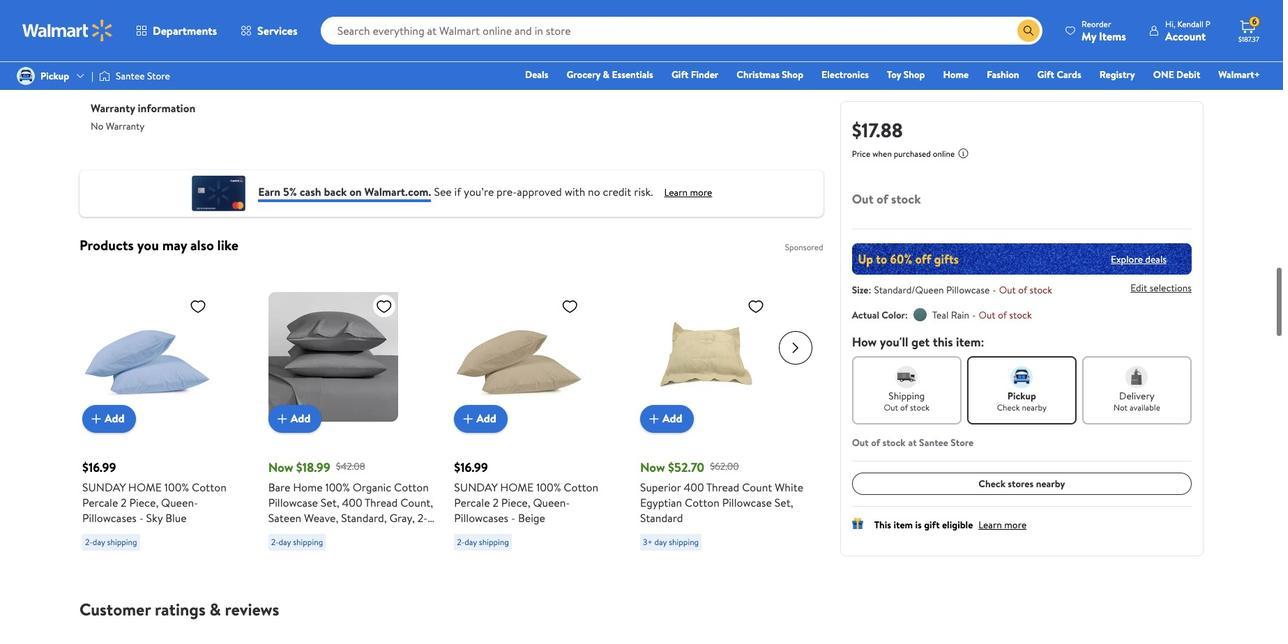 Task type: locate. For each thing, give the bounding box(es) containing it.
nearby right "stores"
[[1036, 477, 1065, 491]]

shipping down $16.99 sunday home 100% cotton percale 2 piece, queen- pillowcases - sky blue
[[107, 535, 137, 547]]

warranty down machine
[[91, 66, 135, 81]]

learn right eligible
[[979, 518, 1002, 532]]

walmart.com.
[[364, 183, 431, 199]]

check down intent image for pickup
[[997, 402, 1020, 414]]

1 pillowcases from the left
[[82, 510, 137, 525]]

3 day from the left
[[465, 535, 477, 547]]

product group containing now $52.70
[[640, 263, 807, 573]]

100% inside now $18.99 $42.08 bare home 100% organic cotton pillowcase set, 400 thread count, sateen weave, standard, gray, 2- pieces 2-day shipping
[[325, 479, 350, 494]]

0 horizontal spatial thread
[[365, 494, 398, 510]]

like left the colors, on the top
[[198, 21, 212, 35]]

100% up beige
[[537, 479, 561, 494]]

shipping down standard
[[669, 535, 699, 547]]

0 horizontal spatial sunday
[[82, 479, 126, 494]]

6 $187.37
[[1239, 15, 1260, 44]]

& right ratings in the left bottom of the page
[[210, 597, 221, 620]]

0 vertical spatial pickup
[[40, 69, 69, 83]]

1 horizontal spatial 100%
[[325, 479, 350, 494]]

gift for gift cards
[[1038, 68, 1055, 82]]

2 piece, from the left
[[501, 494, 531, 510]]

1 gift from the left
[[672, 68, 689, 82]]

0 vertical spatial nearby
[[1022, 402, 1047, 414]]

2 shop from the left
[[904, 68, 925, 82]]

registry
[[1100, 68, 1135, 82]]

fabric care instructions machine wash warm with like colors, gentle cycle, do not cry clean, do not bleach, tumble dry low, remove promptly, warm iron if needed.
[[91, 2, 666, 35]]

more down "stores"
[[1005, 518, 1027, 532]]

1 add to cart image from the left
[[88, 410, 105, 427]]

set, inside now $52.70 $62.00 superior 400 thread count white egyptian cotton pillowcase set, standard
[[775, 494, 794, 510]]

1 horizontal spatial set,
[[775, 494, 794, 510]]

departments button
[[124, 14, 229, 47]]

out up "- out of stock"
[[999, 283, 1016, 297]]

shop right christmas
[[782, 68, 804, 82]]

check left "stores"
[[979, 477, 1006, 491]]

nearby for check stores nearby
[[1036, 477, 1065, 491]]

pillowcase inside now $52.70 $62.00 superior 400 thread count white egyptian cotton pillowcase set, standard
[[722, 494, 772, 510]]

warm down 'instructions'
[[152, 21, 175, 35]]

nearby down intent image for pickup
[[1022, 402, 1047, 414]]

0 horizontal spatial piece,
[[129, 494, 159, 510]]

item:
[[956, 333, 985, 351]]

shipping out of stock
[[884, 389, 930, 414]]

learn
[[664, 185, 688, 199], [979, 518, 1002, 532]]

2 product group from the left
[[268, 263, 435, 573]]

400 right weave,
[[342, 494, 362, 510]]

1 $16.99 from the left
[[82, 458, 116, 475]]

add button for now $18.99 $42.08 bare home 100% organic cotton pillowcase set, 400 thread count, sateen weave, standard, gray, 2- pieces 2-day shipping
[[268, 404, 322, 432]]

pillowcase up rain
[[947, 283, 990, 297]]

ratings
[[155, 597, 206, 620]]

1 horizontal spatial 2
[[493, 494, 499, 510]]

one debit
[[1154, 68, 1201, 82]]

1 2 from the left
[[121, 494, 127, 510]]

account
[[1166, 28, 1206, 44]]

now inside now $52.70 $62.00 superior 400 thread count white egyptian cotton pillowcase set, standard
[[640, 458, 665, 475]]

2 do from the left
[[373, 21, 384, 35]]

home inside $16.99 sunday home 100% cotton percale 2 piece, queen- pillowcases - sky blue
[[128, 479, 162, 494]]

shipping down $16.99 sunday home 100% cotton percale 2 piece, queen- pillowcases - beige
[[479, 535, 509, 547]]

|
[[92, 69, 94, 83]]

care
[[123, 2, 146, 18]]

set, right count
[[775, 494, 794, 510]]

add to cart image
[[88, 410, 105, 427], [274, 410, 291, 427]]

2 inside $16.99 sunday home 100% cotton percale 2 piece, queen- pillowcases - sky blue
[[121, 494, 127, 510]]

- left sky
[[139, 510, 144, 525]]

1 horizontal spatial not
[[386, 21, 401, 35]]

toy shop
[[887, 68, 925, 82]]

2 gift from the left
[[1038, 68, 1055, 82]]

1 horizontal spatial pickup
[[1008, 389, 1037, 403]]

add to favorites list, sunday home 100% cotton percale 2 piece, queen-pillowcases - beige image
[[562, 297, 579, 314]]

1 percale from the left
[[82, 494, 118, 510]]

0 horizontal spatial not
[[314, 21, 328, 35]]

2 now from the left
[[640, 458, 665, 475]]

2 add to cart image from the left
[[646, 410, 663, 427]]

gift cards
[[1038, 68, 1082, 82]]

2 horizontal spatial 100%
[[537, 479, 561, 494]]

- left beige
[[511, 510, 516, 525]]

1 horizontal spatial with
[[565, 183, 585, 199]]

queen- for $16.99 sunday home 100% cotton percale 2 piece, queen- pillowcases - beige
[[533, 494, 570, 510]]

pillowcases for $16.99 sunday home 100% cotton percale 2 piece, queen- pillowcases - sky blue
[[82, 510, 137, 525]]

4 add from the left
[[663, 410, 683, 426]]

1 horizontal spatial store
[[951, 436, 974, 450]]

percale for $16.99 sunday home 100% cotton percale 2 piece, queen- pillowcases - sky blue
[[82, 494, 118, 510]]

1 shop from the left
[[782, 68, 804, 82]]

1 horizontal spatial queen-
[[533, 494, 570, 510]]

: up "actual"
[[869, 283, 872, 297]]

add to favorites list, superior 400 thread count white egyptian cotton pillowcase set, standard image
[[748, 297, 765, 314]]

1 vertical spatial more
[[1005, 518, 1027, 532]]

with left no
[[565, 183, 585, 199]]

queen- inside $16.99 sunday home 100% cotton percale 2 piece, queen- pillowcases - sky blue
[[161, 494, 198, 510]]

one debit link
[[1147, 67, 1207, 82]]

0 horizontal spatial home
[[128, 479, 162, 494]]

400
[[684, 479, 704, 494], [342, 494, 362, 510]]

1 vertical spatial santee
[[919, 436, 949, 450]]

pillowcases left beige
[[454, 510, 509, 525]]

size : standard/queen pillowcase - out of stock
[[852, 283, 1053, 297]]

0 vertical spatial learn
[[664, 185, 688, 199]]

2 2-day shipping from the left
[[457, 535, 509, 547]]

cotton inside $16.99 sunday home 100% cotton percale 2 piece, queen- pillowcases - beige
[[564, 479, 599, 494]]

1 horizontal spatial $16.99
[[454, 458, 488, 475]]

1 horizontal spatial 2-day shipping
[[457, 535, 509, 547]]

3 add from the left
[[477, 410, 497, 426]]

2 warm from the left
[[580, 21, 603, 35]]

0 horizontal spatial pillowcase
[[268, 494, 318, 510]]

see
[[434, 183, 452, 199]]

0 vertical spatial home
[[943, 68, 969, 82]]

1 queen- from the left
[[161, 494, 198, 510]]

teal rain
[[933, 308, 970, 322]]

1 horizontal spatial warm
[[580, 21, 603, 35]]

now
[[268, 458, 293, 475], [640, 458, 665, 475]]

1 horizontal spatial add to cart image
[[646, 410, 663, 427]]

0 horizontal spatial gift
[[672, 68, 689, 82]]

0 vertical spatial if
[[625, 21, 630, 35]]

2 not from the left
[[386, 21, 401, 35]]

0 horizontal spatial 100%
[[164, 479, 189, 494]]

2 queen- from the left
[[533, 494, 570, 510]]

0 horizontal spatial percale
[[82, 494, 118, 510]]

1 horizontal spatial more
[[1005, 518, 1027, 532]]

now inside now $18.99 $42.08 bare home 100% organic cotton pillowcase set, 400 thread count, sateen weave, standard, gray, 2- pieces 2-day shipping
[[268, 458, 293, 475]]

at
[[909, 436, 917, 450]]

 image down walmart image
[[17, 67, 35, 85]]

0 horizontal spatial like
[[198, 21, 212, 35]]

1 shipping from the left
[[107, 535, 137, 547]]

0 vertical spatial check
[[997, 402, 1020, 414]]

2 inside $16.99 sunday home 100% cotton percale 2 piece, queen- pillowcases - beige
[[493, 494, 499, 510]]

1 horizontal spatial :
[[905, 308, 908, 322]]

0 horizontal spatial 400
[[342, 494, 362, 510]]

$18.99
[[296, 458, 330, 475]]

0 horizontal spatial more
[[690, 185, 713, 199]]

4 shipping from the left
[[669, 535, 699, 547]]

out down intent image for shipping at the right bottom
[[884, 402, 899, 414]]

explore deals
[[1111, 252, 1167, 266]]

store right at
[[951, 436, 974, 450]]

not left bleach, in the left top of the page
[[386, 21, 401, 35]]

pickup left the |
[[40, 69, 69, 83]]

of down intent image for shipping at the right bottom
[[901, 402, 908, 414]]

percale right count,
[[454, 494, 490, 510]]

0 vertical spatial more
[[690, 185, 713, 199]]

2 home from the left
[[500, 479, 534, 494]]

1 vertical spatial with
[[565, 183, 585, 199]]

0 horizontal spatial :
[[869, 283, 872, 297]]

warranty for warranty information no warranty
[[91, 99, 135, 115]]

100% down '$42.08'
[[325, 479, 350, 494]]

gift left cards
[[1038, 68, 1055, 82]]

0 horizontal spatial now
[[268, 458, 293, 475]]

0 horizontal spatial santee
[[116, 69, 145, 83]]

capital one  earn 5% cash back on walmart.com. see if you're pre-approved with no credit risk. learn more element
[[664, 185, 713, 200]]

if right the iron
[[625, 21, 630, 35]]

pillowcase
[[947, 283, 990, 297], [268, 494, 318, 510], [722, 494, 772, 510]]

now for now $52.70
[[640, 458, 665, 475]]

1 do from the left
[[301, 21, 312, 35]]

superior 400 thread count white egyptian cotton pillowcase set, standard image
[[640, 291, 770, 421]]

1 horizontal spatial if
[[625, 21, 630, 35]]

if
[[625, 21, 630, 35], [455, 183, 461, 199]]

shop right toy
[[904, 68, 925, 82]]

Walmart Site-Wide search field
[[321, 17, 1043, 45]]

warranty up no
[[91, 99, 135, 115]]

add for now $52.70 $62.00 superior 400 thread count white egyptian cotton pillowcase set, standard
[[663, 410, 683, 426]]

departments
[[153, 23, 217, 38]]

shop for christmas shop
[[782, 68, 804, 82]]

0 horizontal spatial $16.99
[[82, 458, 116, 475]]

1 horizontal spatial percale
[[454, 494, 490, 510]]

cotton
[[192, 479, 227, 494], [394, 479, 429, 494], [564, 479, 599, 494], [685, 494, 720, 510]]

thread inside now $18.99 $42.08 bare home 100% organic cotton pillowcase set, 400 thread count, sateen weave, standard, gray, 2- pieces 2-day shipping
[[365, 494, 398, 510]]

store
[[147, 69, 170, 83], [951, 436, 974, 450]]

no
[[91, 118, 103, 132]]

2 pillowcases from the left
[[454, 510, 509, 525]]

piece, for $16.99 sunday home 100% cotton percale 2 piece, queen- pillowcases - beige
[[501, 494, 531, 510]]

check stores nearby
[[979, 477, 1065, 491]]

1 add from the left
[[105, 410, 125, 426]]

0 horizontal spatial 2-day shipping
[[85, 535, 137, 547]]

with inside "fabric care instructions machine wash warm with like colors, gentle cycle, do not cry clean, do not bleach, tumble dry low, remove promptly, warm iron if needed."
[[177, 21, 195, 35]]

1 vertical spatial home
[[293, 479, 323, 494]]

100%
[[164, 479, 189, 494], [325, 479, 350, 494], [537, 479, 561, 494]]

not
[[314, 21, 328, 35], [386, 21, 401, 35]]

home up beige
[[500, 479, 534, 494]]

day inside now $18.99 $42.08 bare home 100% organic cotton pillowcase set, 400 thread count, sateen weave, standard, gray, 2- pieces 2-day shipping
[[279, 535, 291, 547]]

1 home from the left
[[128, 479, 162, 494]]

3+ day shipping
[[643, 535, 699, 547]]

warranty right no
[[106, 118, 145, 132]]

4 day from the left
[[655, 535, 667, 547]]

1 horizontal spatial piece,
[[501, 494, 531, 510]]

0 horizontal spatial &
[[210, 597, 221, 620]]

0 vertical spatial with
[[177, 21, 195, 35]]

1 horizontal spatial thread
[[707, 479, 740, 494]]

1 2-day shipping from the left
[[85, 535, 137, 547]]

thread down $62.00
[[707, 479, 740, 494]]

color
[[882, 308, 905, 322]]

warranty image
[[796, 71, 812, 88]]

$16.99 for $16.99 sunday home 100% cotton percale 2 piece, queen- pillowcases - sky blue
[[82, 458, 116, 475]]

more
[[690, 185, 713, 199], [1005, 518, 1027, 532]]

now up superior
[[640, 458, 665, 475]]

$187.37
[[1239, 34, 1260, 44]]

2 day from the left
[[279, 535, 291, 547]]

nearby inside pickup check nearby
[[1022, 402, 1047, 414]]

cry
[[331, 21, 344, 35]]

price
[[852, 148, 871, 160]]

like right also
[[217, 235, 238, 254]]

1 horizontal spatial add to cart image
[[274, 410, 291, 427]]

wash
[[129, 21, 149, 35]]

2 add from the left
[[291, 410, 311, 426]]

1 vertical spatial learn
[[979, 518, 1002, 532]]

with down 'instructions'
[[177, 21, 195, 35]]

0 vertical spatial &
[[603, 68, 610, 82]]

0 horizontal spatial add to cart image
[[460, 410, 477, 427]]

2-day shipping down $16.99 sunday home 100% cotton percale 2 piece, queen- pillowcases - sky blue
[[85, 535, 137, 547]]

1 horizontal spatial home
[[943, 68, 969, 82]]

piece, inside $16.99 sunday home 100% cotton percale 2 piece, queen- pillowcases - beige
[[501, 494, 531, 510]]

0 vertical spatial warranty
[[91, 66, 135, 81]]

home inside now $18.99 $42.08 bare home 100% organic cotton pillowcase set, 400 thread count, sateen weave, standard, gray, 2- pieces 2-day shipping
[[293, 479, 323, 494]]

2-day shipping for $16.99 sunday home 100% cotton percale 2 piece, queen- pillowcases - beige
[[457, 535, 509, 547]]

do right cycle,
[[301, 21, 312, 35]]

0 horizontal spatial warm
[[152, 21, 175, 35]]

out down the price
[[852, 190, 874, 208]]

if right see
[[455, 183, 461, 199]]

santee right at
[[919, 436, 949, 450]]

pillowcases inside $16.99 sunday home 100% cotton percale 2 piece, queen- pillowcases - beige
[[454, 510, 509, 525]]

1 horizontal spatial shop
[[904, 68, 925, 82]]

not left cry
[[314, 21, 328, 35]]

santee right the |
[[116, 69, 145, 83]]

check
[[997, 402, 1020, 414], [979, 477, 1006, 491]]

you'll
[[880, 333, 909, 351]]

learn right risk.
[[664, 185, 688, 199]]

1 horizontal spatial gift
[[1038, 68, 1055, 82]]

cotton inside $16.99 sunday home 100% cotton percale 2 piece, queen- pillowcases - sky blue
[[192, 479, 227, 494]]

2 percale from the left
[[454, 494, 490, 510]]

- inside $16.99 sunday home 100% cotton percale 2 piece, queen- pillowcases - sky blue
[[139, 510, 144, 525]]

2 2 from the left
[[493, 494, 499, 510]]

pickup down intent image for pickup
[[1008, 389, 1037, 403]]

1 vertical spatial if
[[455, 183, 461, 199]]

: down standard/queen
[[905, 308, 908, 322]]

egyptian
[[640, 494, 682, 510]]

add for $16.99 sunday home 100% cotton percale 2 piece, queen- pillowcases - sky blue
[[105, 410, 125, 426]]

percale inside $16.99 sunday home 100% cotton percale 2 piece, queen- pillowcases - sky blue
[[82, 494, 118, 510]]

0 horizontal spatial if
[[455, 183, 461, 199]]

2 set, from the left
[[775, 494, 794, 510]]

2 100% from the left
[[325, 479, 350, 494]]

percale
[[82, 494, 118, 510], [454, 494, 490, 510]]

0 horizontal spatial queen-
[[161, 494, 198, 510]]

gift left finder
[[672, 68, 689, 82]]

walmart image
[[22, 20, 113, 42]]

pickup inside pickup check nearby
[[1008, 389, 1037, 403]]

edit selections
[[1131, 281, 1192, 295]]

now up bare
[[268, 458, 293, 475]]

100% up blue
[[164, 479, 189, 494]]

 image for pickup
[[17, 67, 35, 85]]

sunday
[[82, 479, 126, 494], [454, 479, 498, 494]]

set, left standard,
[[321, 494, 339, 510]]

2 sunday from the left
[[454, 479, 498, 494]]

check inside check stores nearby button
[[979, 477, 1006, 491]]

1 horizontal spatial  image
[[99, 69, 110, 83]]

1 horizontal spatial pillowcases
[[454, 510, 509, 525]]

1 horizontal spatial pillowcase
[[722, 494, 772, 510]]

if inside "fabric care instructions machine wash warm with like colors, gentle cycle, do not cry clean, do not bleach, tumble dry low, remove promptly, warm iron if needed."
[[625, 21, 630, 35]]

percale for $16.99 sunday home 100% cotton percale 2 piece, queen- pillowcases - beige
[[454, 494, 490, 510]]

deals
[[1146, 252, 1167, 266]]

2-
[[418, 510, 428, 525], [85, 535, 93, 547], [271, 535, 279, 547], [457, 535, 465, 547]]

0 vertical spatial santee
[[116, 69, 145, 83]]

sunday inside $16.99 sunday home 100% cotton percale 2 piece, queen- pillowcases - sky blue
[[82, 479, 126, 494]]

1 horizontal spatial learn
[[979, 518, 1002, 532]]

grocery & essentials
[[567, 68, 654, 82]]

0 horizontal spatial do
[[301, 21, 312, 35]]

warm left the iron
[[580, 21, 603, 35]]

electronics
[[822, 68, 869, 82]]

pickup check nearby
[[997, 389, 1047, 414]]

pillowcases inside $16.99 sunday home 100% cotton percale 2 piece, queen- pillowcases - sky blue
[[82, 510, 137, 525]]

0 horizontal spatial pillowcases
[[82, 510, 137, 525]]

now for now $18.99
[[268, 458, 293, 475]]

1 vertical spatial warranty
[[91, 99, 135, 115]]

intent image for shipping image
[[896, 366, 918, 389]]

kendall
[[1178, 18, 1204, 30]]

2 left beige
[[493, 494, 499, 510]]

legal information image
[[958, 148, 969, 159]]

1 horizontal spatial home
[[500, 479, 534, 494]]

weave,
[[304, 510, 339, 525]]

add for $16.99 sunday home 100% cotton percale 2 piece, queen- pillowcases - beige
[[477, 410, 497, 426]]

home up sky
[[128, 479, 162, 494]]

1 vertical spatial like
[[217, 235, 238, 254]]

queen-
[[161, 494, 198, 510], [533, 494, 570, 510]]

100% inside $16.99 sunday home 100% cotton percale 2 piece, queen- pillowcases - sky blue
[[164, 479, 189, 494]]

nearby inside button
[[1036, 477, 1065, 491]]

- inside $16.99 sunday home 100% cotton percale 2 piece, queen- pillowcases - beige
[[511, 510, 516, 525]]

Search search field
[[321, 17, 1043, 45]]

1 horizontal spatial now
[[640, 458, 665, 475]]

1 horizontal spatial do
[[373, 21, 384, 35]]

pillowcase up pieces
[[268, 494, 318, 510]]

percale left sky
[[82, 494, 118, 510]]

back
[[324, 183, 347, 199]]

sky
[[146, 510, 163, 525]]

reviews
[[225, 597, 279, 620]]

 image right the |
[[99, 69, 110, 83]]

pillowcase down $62.00
[[722, 494, 772, 510]]

0 horizontal spatial add to cart image
[[88, 410, 105, 427]]

add for now $18.99 $42.08 bare home 100% organic cotton pillowcase set, 400 thread count, sateen weave, standard, gray, 2- pieces 2-day shipping
[[291, 410, 311, 426]]

do right clean,
[[373, 21, 384, 35]]

0 horizontal spatial  image
[[17, 67, 35, 85]]

cotton inside now $18.99 $42.08 bare home 100% organic cotton pillowcase set, 400 thread count, sateen weave, standard, gray, 2- pieces 2-day shipping
[[394, 479, 429, 494]]

store up information
[[147, 69, 170, 83]]

how you'll get this item:
[[852, 333, 985, 351]]

shipping down weave,
[[293, 535, 323, 547]]

1 piece, from the left
[[129, 494, 159, 510]]

1 add button from the left
[[82, 404, 136, 432]]

items
[[1099, 28, 1127, 44]]

2 left sky
[[121, 494, 127, 510]]

stock inside shipping out of stock
[[910, 402, 930, 414]]

piece, inside $16.99 sunday home 100% cotton percale 2 piece, queen- pillowcases - sky blue
[[129, 494, 159, 510]]

santee
[[116, 69, 145, 83], [919, 436, 949, 450]]

warm
[[152, 21, 175, 35], [580, 21, 603, 35]]

1 sunday from the left
[[82, 479, 126, 494]]

dry
[[467, 21, 481, 35]]

 image for santee store
[[99, 69, 110, 83]]

1 set, from the left
[[321, 494, 339, 510]]

2 shipping from the left
[[293, 535, 323, 547]]

1 day from the left
[[93, 535, 105, 547]]

product group
[[82, 263, 249, 573], [268, 263, 435, 573], [454, 263, 621, 573], [640, 263, 807, 573]]

1 vertical spatial nearby
[[1036, 477, 1065, 491]]

 image
[[17, 67, 35, 85], [99, 69, 110, 83]]

queen- inside $16.99 sunday home 100% cotton percale 2 piece, queen- pillowcases - beige
[[533, 494, 570, 510]]

$16.99 for $16.99 sunday home 100% cotton percale 2 piece, queen- pillowcases - beige
[[454, 458, 488, 475]]

1 100% from the left
[[164, 479, 189, 494]]

0 horizontal spatial pickup
[[40, 69, 69, 83]]

like
[[198, 21, 212, 35], [217, 235, 238, 254]]

shipping for now $52.70 $62.00 superior 400 thread count white egyptian cotton pillowcase set, standard
[[669, 535, 699, 547]]

2-day shipping for $16.99 sunday home 100% cotton percale 2 piece, queen- pillowcases - sky blue
[[85, 535, 137, 547]]

$16.99 inside $16.99 sunday home 100% cotton percale 2 piece, queen- pillowcases - sky blue
[[82, 458, 116, 475]]

0 horizontal spatial 2
[[121, 494, 127, 510]]

1 horizontal spatial 400
[[684, 479, 704, 494]]

2 for $16.99 sunday home 100% cotton percale 2 piece, queen- pillowcases - sky blue
[[121, 494, 127, 510]]

thread
[[707, 479, 740, 494], [365, 494, 398, 510]]

0 horizontal spatial home
[[293, 479, 323, 494]]

2-day shipping down $16.99 sunday home 100% cotton percale 2 piece, queen- pillowcases - beige
[[457, 535, 509, 547]]

0 horizontal spatial shop
[[782, 68, 804, 82]]

1 add to cart image from the left
[[460, 410, 477, 427]]

4 product group from the left
[[640, 263, 807, 573]]

3 100% from the left
[[537, 479, 561, 494]]

400 down $52.70
[[684, 479, 704, 494]]

deals link
[[519, 67, 555, 82]]

$16.99 inside $16.99 sunday home 100% cotton percale 2 piece, queen- pillowcases - beige
[[454, 458, 488, 475]]

100% inside $16.99 sunday home 100% cotton percale 2 piece, queen- pillowcases - beige
[[537, 479, 561, 494]]

you
[[137, 235, 159, 254]]

thread left count,
[[365, 494, 398, 510]]

0 horizontal spatial store
[[147, 69, 170, 83]]

cotton inside now $52.70 $62.00 superior 400 thread count white egyptian cotton pillowcase set, standard
[[685, 494, 720, 510]]

shipping for $16.99 sunday home 100% cotton percale 2 piece, queen- pillowcases - sky blue
[[107, 535, 137, 547]]

percale inside $16.99 sunday home 100% cotton percale 2 piece, queen- pillowcases - beige
[[454, 494, 490, 510]]

home for $16.99 sunday home 100% cotton percale 2 piece, queen- pillowcases - beige
[[500, 479, 534, 494]]

3 add button from the left
[[454, 404, 508, 432]]

pillowcases left sky
[[82, 510, 137, 525]]

0 horizontal spatial with
[[177, 21, 195, 35]]

3 shipping from the left
[[479, 535, 509, 547]]

0 horizontal spatial set,
[[321, 494, 339, 510]]

home inside $16.99 sunday home 100% cotton percale 2 piece, queen- pillowcases - beige
[[500, 479, 534, 494]]

more right risk.
[[690, 185, 713, 199]]

- out of stock
[[972, 308, 1032, 322]]

0 vertical spatial like
[[198, 21, 212, 35]]

search icon image
[[1023, 25, 1035, 36]]

shipping for $16.99 sunday home 100% cotton percale 2 piece, queen- pillowcases - beige
[[479, 535, 509, 547]]

add to cart image
[[460, 410, 477, 427], [646, 410, 663, 427]]

home down $18.99 on the bottom
[[293, 479, 323, 494]]

1 vertical spatial check
[[979, 477, 1006, 491]]

add to favorites list, bare home 100% organic cotton pillowcase set, 400 thread count, sateen weave, standard, gray, 2-pieces image
[[376, 297, 393, 314]]

0 vertical spatial :
[[869, 283, 872, 297]]

pickup for pickup check nearby
[[1008, 389, 1037, 403]]

2 add button from the left
[[268, 404, 322, 432]]

2-day shipping
[[85, 535, 137, 547], [457, 535, 509, 547]]

1 vertical spatial pickup
[[1008, 389, 1037, 403]]

2 $16.99 from the left
[[454, 458, 488, 475]]

sunday inside $16.99 sunday home 100% cotton percale 2 piece, queen- pillowcases - beige
[[454, 479, 498, 494]]

1 vertical spatial &
[[210, 597, 221, 620]]

&
[[603, 68, 610, 82], [210, 597, 221, 620]]

1 horizontal spatial sunday
[[454, 479, 498, 494]]

1 now from the left
[[268, 458, 293, 475]]

now $18.99 $42.08 bare home 100% organic cotton pillowcase set, 400 thread count, sateen weave, standard, gray, 2- pieces 2-day shipping
[[268, 458, 433, 547]]

remove
[[503, 21, 535, 35]]

do
[[301, 21, 312, 35], [373, 21, 384, 35]]

pillowcases
[[82, 510, 137, 525], [454, 510, 509, 525]]

2 add to cart image from the left
[[274, 410, 291, 427]]

4 add button from the left
[[640, 404, 694, 432]]

& right grocery
[[603, 68, 610, 82]]

add button for $16.99 sunday home 100% cotton percale 2 piece, queen- pillowcases - beige
[[454, 404, 508, 432]]

home left fashion link
[[943, 68, 969, 82]]

like inside "fabric care instructions machine wash warm with like colors, gentle cycle, do not cry clean, do not bleach, tumble dry low, remove promptly, warm iron if needed."
[[198, 21, 212, 35]]



Task type: vqa. For each thing, say whether or not it's contained in the screenshot.
the 'Shipping Arrives Dec 4'
no



Task type: describe. For each thing, give the bounding box(es) containing it.
cards
[[1057, 68, 1082, 82]]

day for now $52.70 $62.00 superior 400 thread count white egyptian cotton pillowcase set, standard
[[655, 535, 667, 547]]

walmart+
[[1219, 68, 1261, 82]]

this
[[875, 518, 892, 532]]

100% for $16.99 sunday home 100% cotton percale 2 piece, queen- pillowcases - sky blue
[[164, 479, 189, 494]]

of left at
[[871, 436, 880, 450]]

warranty for warranty
[[91, 66, 135, 81]]

christmas shop link
[[731, 67, 810, 82]]

eligible
[[942, 518, 973, 532]]

approved
[[517, 183, 562, 199]]

piece, for $16.99 sunday home 100% cotton percale 2 piece, queen- pillowcases - sky blue
[[129, 494, 159, 510]]

earn 5% cash back on walmart.com. see if you're pre-approved with no credit risk.
[[258, 183, 653, 199]]

also
[[190, 235, 214, 254]]

finder
[[691, 68, 719, 82]]

capitalone image
[[191, 175, 247, 210]]

this item is gift eligible learn more
[[875, 518, 1027, 532]]

add button for $16.99 sunday home 100% cotton percale 2 piece, queen- pillowcases - sky blue
[[82, 404, 136, 432]]

2 horizontal spatial pillowcase
[[947, 283, 990, 297]]

$42.08
[[336, 459, 365, 473]]

actual color :
[[852, 308, 908, 322]]

$17.88
[[852, 116, 903, 144]]

1 horizontal spatial santee
[[919, 436, 949, 450]]

sunday home 100% cotton percale 2 piece, queen-pillowcases - beige image
[[454, 291, 584, 421]]

sunday for $16.99 sunday home 100% cotton percale 2 piece, queen- pillowcases - beige
[[454, 479, 498, 494]]

of right rain
[[998, 308, 1007, 322]]

gift cards link
[[1031, 67, 1088, 82]]

add to cart image for $16.99
[[88, 410, 105, 427]]

beige
[[518, 510, 546, 525]]

out right rain
[[979, 308, 996, 322]]

$52.70
[[668, 458, 705, 475]]

thread inside now $52.70 $62.00 superior 400 thread count white egyptian cotton pillowcase set, standard
[[707, 479, 740, 494]]

add to cart image for $16.99
[[460, 410, 477, 427]]

intent image for pickup image
[[1011, 366, 1033, 389]]

products you may also like
[[80, 235, 238, 254]]

services button
[[229, 14, 309, 47]]

gifting made easy image
[[852, 518, 863, 529]]

of inside shipping out of stock
[[901, 402, 908, 414]]

fashion
[[987, 68, 1020, 82]]

pieces
[[268, 525, 299, 540]]

electronics link
[[816, 67, 875, 82]]

set, inside now $18.99 $42.08 bare home 100% organic cotton pillowcase set, 400 thread count, sateen weave, standard, gray, 2- pieces 2-day shipping
[[321, 494, 339, 510]]

not
[[1114, 402, 1128, 414]]

add button for now $52.70 $62.00 superior 400 thread count white egyptian cotton pillowcase set, standard
[[640, 404, 694, 432]]

christmas
[[737, 68, 780, 82]]

is
[[916, 518, 922, 532]]

credit
[[603, 183, 632, 199]]

instructions
[[149, 2, 207, 18]]

intent image for delivery image
[[1126, 366, 1149, 389]]

sateen
[[268, 510, 302, 525]]

deals
[[525, 68, 549, 82]]

you're
[[464, 183, 494, 199]]

learn more
[[664, 185, 713, 199]]

shipping inside now $18.99 $42.08 bare home 100% organic cotton pillowcase set, 400 thread count, sateen weave, standard, gray, 2- pieces 2-day shipping
[[293, 535, 323, 547]]

shop for toy shop
[[904, 68, 925, 82]]

product group containing now $18.99
[[268, 263, 435, 573]]

may
[[162, 235, 187, 254]]

$16.99 sunday home 100% cotton percale 2 piece, queen- pillowcases - beige
[[454, 458, 599, 525]]

toy
[[887, 68, 902, 82]]

item
[[894, 518, 913, 532]]

queen- for $16.99 sunday home 100% cotton percale 2 piece, queen- pillowcases - sky blue
[[161, 494, 198, 510]]

delivery
[[1120, 389, 1155, 403]]

bare
[[268, 479, 290, 494]]

on
[[350, 183, 362, 199]]

organic
[[353, 479, 392, 494]]

colors,
[[214, 21, 243, 35]]

0 vertical spatial store
[[147, 69, 170, 83]]

out inside shipping out of stock
[[884, 402, 899, 414]]

add to cart image for now
[[646, 410, 663, 427]]

grocery & essentials link
[[560, 67, 660, 82]]

check inside pickup check nearby
[[997, 402, 1020, 414]]

pillowcase inside now $18.99 $42.08 bare home 100% organic cotton pillowcase set, 400 thread count, sateen weave, standard, gray, 2- pieces 2-day shipping
[[268, 494, 318, 510]]

day for $16.99 sunday home 100% cotton percale 2 piece, queen- pillowcases - beige
[[465, 535, 477, 547]]

gray,
[[390, 510, 415, 525]]

of down up to sixty percent off deals. shop now. image
[[1019, 283, 1028, 297]]

actual
[[852, 308, 880, 322]]

machine
[[91, 21, 127, 35]]

white
[[775, 479, 804, 494]]

$62.00
[[710, 459, 739, 473]]

check stores nearby button
[[852, 473, 1192, 495]]

hi, kendall p account
[[1166, 18, 1211, 44]]

earn
[[258, 183, 281, 199]]

sunday for $16.99 sunday home 100% cotton percale 2 piece, queen- pillowcases - sky blue
[[82, 479, 126, 494]]

100% for $16.99 sunday home 100% cotton percale 2 piece, queen- pillowcases - beige
[[537, 479, 561, 494]]

pickup for pickup
[[40, 69, 69, 83]]

next slide for products you may also like list image
[[779, 330, 812, 364]]

this
[[933, 333, 953, 351]]

1 product group from the left
[[82, 263, 249, 573]]

tumble
[[435, 21, 465, 35]]

- up "- out of stock"
[[993, 283, 997, 297]]

price when purchased online
[[852, 148, 955, 160]]

reorder
[[1082, 18, 1112, 30]]

fashion link
[[981, 67, 1026, 82]]

christmas shop
[[737, 68, 804, 82]]

delivery not available
[[1114, 389, 1161, 414]]

1 horizontal spatial like
[[217, 235, 238, 254]]

teal
[[933, 308, 949, 322]]

cash
[[300, 183, 321, 199]]

out of stock
[[852, 190, 921, 208]]

1 not from the left
[[314, 21, 328, 35]]

2 for $16.99 sunday home 100% cotton percale 2 piece, queen- pillowcases - beige
[[493, 494, 499, 510]]

standard/queen
[[874, 283, 944, 297]]

3 product group from the left
[[454, 263, 621, 573]]

1 vertical spatial store
[[951, 436, 974, 450]]

400 inside now $52.70 $62.00 superior 400 thread count white egyptian cotton pillowcase set, standard
[[684, 479, 704, 494]]

online
[[933, 148, 955, 160]]

gift
[[924, 518, 940, 532]]

nearby for pickup check nearby
[[1022, 402, 1047, 414]]

essentials
[[612, 68, 654, 82]]

sunday home 100% cotton percale 2 piece, queen-pillowcases - sky blue image
[[82, 291, 212, 421]]

of down when
[[877, 190, 889, 208]]

warranty information no warranty
[[91, 99, 195, 132]]

gift for gift finder
[[672, 68, 689, 82]]

0 horizontal spatial learn
[[664, 185, 688, 199]]

rain
[[951, 308, 970, 322]]

bare home 100% organic cotton pillowcase set, 400 thread count, sateen weave, standard, gray, 2-pieces image
[[268, 291, 398, 421]]

add to favorites list, sunday home 100% cotton percale 2 piece, queen-pillowcases - sky blue image
[[190, 297, 206, 314]]

gift finder
[[672, 68, 719, 82]]

cycle,
[[274, 21, 299, 35]]

home for $16.99 sunday home 100% cotton percale 2 piece, queen- pillowcases - sky blue
[[128, 479, 162, 494]]

out left at
[[852, 436, 869, 450]]

pre-
[[497, 183, 517, 199]]

1 warm from the left
[[152, 21, 175, 35]]

stores
[[1008, 477, 1034, 491]]

up to sixty percent off deals. shop now. image
[[852, 243, 1192, 275]]

add to cart image for now
[[274, 410, 291, 427]]

1 vertical spatial :
[[905, 308, 908, 322]]

debit
[[1177, 68, 1201, 82]]

customer ratings & reviews
[[80, 597, 279, 620]]

2 vertical spatial warranty
[[106, 118, 145, 132]]

walmart+ link
[[1213, 67, 1267, 82]]

day for $16.99 sunday home 100% cotton percale 2 piece, queen- pillowcases - sky blue
[[93, 535, 105, 547]]

home link
[[937, 67, 975, 82]]

- right rain
[[972, 308, 976, 322]]

shipping
[[889, 389, 925, 403]]

services
[[257, 23, 298, 38]]

fabric
[[91, 2, 121, 18]]

1 horizontal spatial &
[[603, 68, 610, 82]]

6
[[1253, 15, 1257, 27]]

superior
[[640, 479, 681, 494]]

pillowcases for $16.99 sunday home 100% cotton percale 2 piece, queen- pillowcases - beige
[[454, 510, 509, 525]]

400 inside now $18.99 $42.08 bare home 100% organic cotton pillowcase set, 400 thread count, sateen weave, standard, gray, 2- pieces 2-day shipping
[[342, 494, 362, 510]]

sponsored
[[785, 240, 824, 252]]

standard
[[640, 510, 683, 525]]



